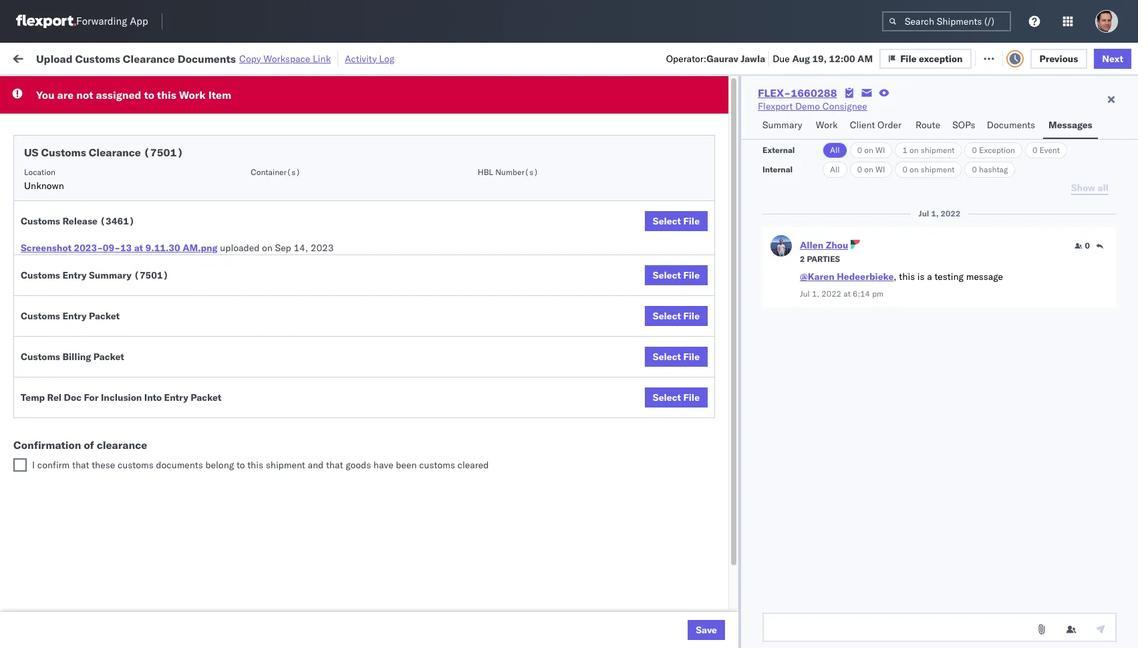 Task type: locate. For each thing, give the bounding box(es) containing it.
pickup for 4th schedule pickup from los angeles, ca 'link'
[[73, 303, 102, 315]]

gaurav down the operator on the top of the page
[[1078, 134, 1108, 146]]

1 horizontal spatial customs
[[419, 459, 455, 471]]

jawla left due
[[741, 52, 766, 65]]

fcl for 1st the schedule delivery appointment button from the top of the page
[[439, 134, 456, 146]]

documents inside upload customs clearance documents
[[31, 287, 79, 299]]

1, down 0 on shipment
[[932, 209, 939, 219]]

0 vertical spatial schedule pickup from rotterdam, netherlands
[[31, 480, 174, 505]]

not
[[76, 88, 93, 102]]

3 schedule delivery appointment button from the top
[[31, 339, 164, 353]]

schedule delivery appointment up us customs clearance (7501)
[[31, 133, 164, 145]]

filtered
[[13, 82, 46, 94]]

packet right billing
[[93, 351, 124, 363]]

1 customs from the left
[[118, 459, 154, 471]]

save
[[696, 625, 718, 637]]

resize handle column header for client name
[[560, 104, 576, 649]]

Search Shipments (/) text field
[[883, 11, 1012, 31]]

schedule delivery appointment up 2023-
[[31, 222, 164, 234]]

0 vertical spatial gaurav jawla
[[1078, 134, 1134, 146]]

0 horizontal spatial numbers
[[824, 114, 857, 124]]

this right ,
[[900, 271, 916, 283]]

0 horizontal spatial that
[[72, 459, 89, 471]]

customs
[[75, 52, 120, 65], [41, 146, 86, 159], [21, 215, 60, 227], [21, 269, 60, 282], [64, 274, 101, 286], [21, 310, 60, 322], [21, 351, 60, 363]]

item
[[208, 88, 232, 102]]

0 horizontal spatial customs
[[118, 459, 154, 471]]

0 vertical spatial 2130384
[[767, 575, 808, 587]]

work left item
[[179, 88, 206, 102]]

hlxu6269489, up a
[[895, 251, 963, 263]]

1 vertical spatial gaurav jawla
[[1078, 222, 1134, 234]]

1 horizontal spatial summary
[[763, 119, 803, 131]]

schedule pickup from rotterdam, netherlands
[[31, 480, 174, 505], [31, 598, 174, 623]]

import work
[[114, 52, 170, 64]]

4 flex-1889466 from the top
[[738, 399, 808, 411]]

pst, for 5:30
[[255, 605, 275, 617]]

3 resize handle column header from the left
[[387, 104, 403, 649]]

select file button for customs release (3461)
[[645, 211, 708, 231]]

1 jan from the top
[[278, 458, 293, 470]]

gaurav up 0 button
[[1078, 222, 1108, 234]]

am right 6:00
[[238, 399, 253, 411]]

schedule for second schedule pickup from los angeles, ca 'link' from the top
[[31, 186, 70, 198]]

hashtag
[[980, 165, 1009, 175]]

1 vertical spatial upload
[[31, 274, 61, 286]]

ceau7522281, down client order button
[[824, 163, 893, 175]]

gaurav jawla down actions
[[1078, 134, 1134, 146]]

schedule pickup from rotterdam, netherlands button
[[31, 479, 190, 507], [31, 597, 190, 625]]

hbl number(s)
[[478, 167, 539, 177]]

2 hlxu6269489, from the top
[[895, 163, 963, 175]]

resize handle column header for container numbers
[[888, 104, 904, 649]]

all button
[[823, 142, 848, 158], [823, 162, 848, 178]]

2 parties
[[800, 254, 841, 264]]

appointment
[[110, 133, 164, 145], [110, 222, 164, 234], [110, 339, 164, 351], [110, 457, 164, 469]]

ocean fcl for 4th the schedule delivery appointment link
[[409, 458, 456, 470]]

at inside @karen hedeerbieke , this is a testing message jul 1, 2022 at 6:14 pm
[[844, 289, 851, 299]]

0 vertical spatial dec
[[278, 369, 295, 382]]

1889466
[[767, 311, 808, 323], [767, 340, 808, 352], [767, 369, 808, 382], [767, 399, 808, 411]]

1 vertical spatial all button
[[823, 162, 848, 178]]

my
[[13, 48, 35, 67]]

4 11:59 from the top
[[215, 252, 241, 264]]

4 flex-1846748 from the top
[[738, 222, 808, 234]]

flex-1889466 for schedule pickup from los angeles, ca
[[738, 311, 808, 323]]

next
[[1103, 52, 1124, 65]]

resize handle column header for deadline
[[340, 104, 356, 649]]

1 pdt, from the top
[[261, 134, 282, 146]]

6 resize handle column header from the left
[[694, 104, 710, 649]]

4 4, from the top
[[304, 252, 313, 264]]

los up (3461)
[[126, 186, 141, 198]]

1 vertical spatial summary
[[89, 269, 132, 282]]

ceau7522281, hlxu6269489, hlxu8034992 up a
[[824, 251, 1031, 263]]

None checkbox
[[13, 459, 27, 472]]

documents inside button
[[988, 119, 1036, 131]]

us customs clearance (7501)
[[24, 146, 183, 159]]

1, down "@karen" at right top
[[812, 289, 820, 299]]

pst, left 30, at the bottom of page
[[255, 605, 275, 617]]

11:59 pm pdt, nov 4, 2022
[[215, 134, 338, 146], [215, 164, 338, 176], [215, 193, 338, 205], [215, 252, 338, 264]]

2 vertical spatial documents
[[31, 287, 79, 299]]

packet for customs entry packet
[[89, 310, 120, 322]]

flex-2130387 down flex-1662119
[[738, 546, 808, 558]]

schedule delivery appointment down of
[[31, 457, 164, 469]]

ocean fcl for first schedule pickup from rotterdam, netherlands "link" from the bottom
[[409, 605, 456, 617]]

upload down screenshot
[[31, 274, 61, 286]]

0 vertical spatial 2023
[[311, 242, 334, 254]]

ca inside confirm pickup from los angeles, ca
[[31, 375, 43, 388]]

gaurav up 'flex'
[[707, 52, 739, 65]]

los inside confirm pickup from los angeles, ca
[[121, 362, 136, 374]]

4,
[[304, 134, 313, 146], [304, 164, 313, 176], [304, 193, 313, 205], [304, 252, 313, 264]]

flex id button
[[710, 106, 804, 120]]

1 schedule delivery appointment link from the top
[[31, 133, 164, 146]]

(7501) down you are not assigned to this work item
[[144, 146, 183, 159]]

ocean fcl
[[409, 134, 456, 146], [409, 193, 456, 205], [409, 252, 456, 264], [409, 281, 456, 293], [409, 369, 456, 382], [409, 458, 456, 470], [409, 605, 456, 617]]

0 vertical spatial all
[[831, 145, 840, 155]]

delivery inside button
[[67, 398, 102, 410]]

1 horizontal spatial documents
[[178, 52, 236, 65]]

flex-1846748 down 2 on the top of the page
[[738, 281, 808, 293]]

2 horizontal spatial documents
[[988, 119, 1036, 131]]

3 select file button from the top
[[645, 306, 708, 326]]

3 schedule pickup from los angeles, ca from the top
[[31, 244, 180, 270]]

documents
[[156, 459, 203, 471]]

2 11:59 from the top
[[215, 164, 241, 176]]

customs up screenshot
[[21, 215, 60, 227]]

2130387
[[767, 458, 808, 470], [767, 487, 808, 499], [767, 546, 808, 558]]

1889466 for confirm delivery
[[767, 399, 808, 411]]

schedule pickup from rotterdam, netherlands link
[[31, 479, 190, 506], [31, 597, 190, 624]]

you
[[36, 88, 55, 102]]

ocean fcl for 4th the schedule delivery appointment link from the bottom
[[409, 134, 456, 146]]

nov for 3rd schedule pickup from los angeles, ca 'link'
[[284, 252, 302, 264]]

4 ceau7522281, hlxu6269489, hlxu8034992 from the top
[[824, 251, 1031, 263]]

2022 for confirm delivery link
[[315, 399, 338, 411]]

at left risk
[[266, 52, 275, 64]]

appointment up 13 at the left top of page
[[110, 222, 164, 234]]

1 horizontal spatial that
[[326, 459, 343, 471]]

location
[[24, 167, 56, 177]]

0 vertical spatial all button
[[823, 142, 848, 158]]

ceau7522281, up hedeerbieke
[[824, 251, 893, 263]]

ca down unknown
[[31, 199, 43, 211]]

los right 09-
[[126, 244, 141, 256]]

2 vertical spatial gaurav
[[1078, 222, 1108, 234]]

confirm delivery link
[[31, 398, 102, 411]]

Search Work text field
[[689, 48, 834, 68]]

1 vertical spatial 0 on wi
[[858, 165, 886, 175]]

pickup inside confirm pickup from los angeles, ca
[[67, 362, 96, 374]]

4 resize handle column header from the left
[[473, 104, 490, 649]]

8 resize handle column header from the left
[[888, 104, 904, 649]]

2 schedule pickup from rotterdam, netherlands from the top
[[31, 598, 174, 623]]

ca for second schedule pickup from los angeles, ca 'link' from the top
[[31, 199, 43, 211]]

0 horizontal spatial consignee
[[583, 109, 622, 119]]

flex-1846748 down 'internal'
[[738, 193, 808, 205]]

allen
[[800, 239, 824, 251]]

work inside 'button'
[[146, 52, 170, 64]]

fcl for 'upload customs clearance documents' "button"
[[439, 281, 456, 293]]

1 vertical spatial schedule pickup from rotterdam, netherlands
[[31, 598, 174, 623]]

ca down screenshot
[[31, 258, 43, 270]]

import
[[114, 52, 144, 64]]

5 resize handle column header from the left
[[560, 104, 576, 649]]

jul down "@karen" at right top
[[800, 289, 810, 299]]

client inside button
[[496, 109, 518, 119]]

1889466 for confirm pickup from los angeles, ca
[[767, 369, 808, 382]]

resize handle column header for workitem
[[191, 104, 207, 649]]

entry down 2023-
[[62, 269, 87, 282]]

gaurav jawla
[[1078, 134, 1134, 146], [1078, 222, 1134, 234]]

2 vertical spatial 2130387
[[767, 546, 808, 558]]

0 vertical spatial flex-2130384
[[738, 575, 808, 587]]

1 lagerfeld from the top
[[717, 458, 757, 470]]

2 jan from the top
[[278, 605, 293, 617]]

file for customs entry packet
[[684, 310, 700, 322]]

4, right sep
[[304, 252, 313, 264]]

are
[[57, 88, 74, 102]]

lagerfeld
[[717, 458, 757, 470], [717, 487, 757, 499], [717, 546, 757, 558], [717, 575, 757, 587], [717, 605, 757, 617]]

schedule delivery appointment up confirm pickup from los angeles, ca
[[31, 339, 164, 351]]

clearance down workitem 'button'
[[89, 146, 141, 159]]

(7501) for us customs clearance (7501)
[[144, 146, 183, 159]]

schedule pickup from los angeles, ca for 3rd schedule pickup from los angeles, ca 'link'
[[31, 244, 180, 270]]

appointment up confirm pickup from los angeles, ca link
[[110, 339, 164, 351]]

schedule delivery appointment button up confirm pickup from los angeles, ca
[[31, 339, 164, 353]]

11:00
[[215, 281, 241, 293]]

1 horizontal spatial jul
[[919, 209, 930, 219]]

container(s)
[[251, 167, 301, 177]]

0 horizontal spatial documents
[[31, 287, 79, 299]]

los for third schedule pickup from los angeles, ca button
[[126, 244, 141, 256]]

resize handle column header
[[191, 104, 207, 649], [340, 104, 356, 649], [387, 104, 403, 649], [473, 104, 490, 649], [560, 104, 576, 649], [694, 104, 710, 649], [801, 104, 817, 649], [888, 104, 904, 649], [1055, 104, 1071, 649], [1105, 104, 1121, 649]]

1 vertical spatial all
[[831, 165, 840, 175]]

1 vertical spatial jan
[[278, 605, 293, 617]]

file for temp rel doc for inclusion into entry packet
[[684, 392, 700, 404]]

1 vertical spatial confirm
[[31, 398, 65, 410]]

1 vertical spatial netherlands
[[31, 611, 83, 623]]

activity
[[345, 52, 377, 65]]

7 fcl from the top
[[439, 605, 456, 617]]

1,
[[932, 209, 939, 219], [812, 289, 820, 299]]

select file for customs billing packet
[[653, 351, 700, 363]]

cleared
[[458, 459, 489, 471]]

1 fcl from the top
[[439, 134, 456, 146]]

2 ocean fcl from the top
[[409, 193, 456, 205]]

1 vertical spatial shipment
[[921, 165, 955, 175]]

2 horizontal spatial work
[[816, 119, 838, 131]]

3 appointment from the top
[[110, 339, 164, 351]]

wi for 0
[[876, 165, 886, 175]]

0 vertical spatial jawla
[[741, 52, 766, 65]]

from for second schedule pickup from los angeles, ca 'link' from the top
[[104, 186, 124, 198]]

client inside button
[[850, 119, 876, 131]]

screenshot
[[21, 242, 72, 254]]

11:59 down deadline
[[215, 134, 241, 146]]

1893174
[[767, 428, 808, 440]]

0 vertical spatial 23,
[[297, 369, 312, 382]]

2 vertical spatial flex-2130387
[[738, 546, 808, 558]]

ceau7522281, hlxu6269489, hlxu8034992 down "route"
[[824, 134, 1031, 146]]

flex-1846748 for second schedule pickup from los angeles, ca 'link' from the top
[[738, 193, 808, 205]]

test123456 down jul 1, 2022
[[911, 222, 967, 234]]

2023 for 5:30 pm pst, jan 30, 2023
[[312, 605, 335, 617]]

0 horizontal spatial this
[[157, 88, 176, 102]]

file for customs release (3461)
[[684, 215, 700, 227]]

flex-1846748 up 'internal'
[[738, 134, 808, 146]]

file for customs entry summary (7501)
[[684, 269, 700, 282]]

in
[[200, 83, 208, 93]]

1 integration test account - karl lagerfeld from the top
[[583, 458, 757, 470]]

pst, for 6:00
[[256, 399, 276, 411]]

1 flex-1889466 from the top
[[738, 311, 808, 323]]

1 select from the top
[[653, 215, 681, 227]]

schedule for fifth schedule pickup from los angeles, ca 'link' from the top of the page
[[31, 421, 70, 433]]

hlxu8034992
[[966, 134, 1031, 146], [966, 163, 1031, 175], [966, 222, 1031, 234], [966, 251, 1031, 263], [966, 281, 1031, 293]]

file exception button
[[889, 48, 981, 68], [889, 48, 981, 68], [880, 48, 972, 69], [880, 48, 972, 69]]

2 vertical spatial this
[[248, 459, 264, 471]]

pst, up 6:00 am pst, dec 24, 2022
[[255, 369, 275, 382]]

angeles, for fifth schedule pickup from los angeles, ca 'link' from the top of the page
[[143, 421, 180, 433]]

numbers inside container numbers
[[824, 114, 857, 124]]

11:59 up uploaded
[[215, 193, 241, 205]]

client name button
[[490, 106, 563, 120]]

select file button for temp rel doc for inclusion into entry packet
[[645, 388, 708, 408]]

0 horizontal spatial work
[[146, 52, 170, 64]]

schedule pickup from los angeles, ca for fifth schedule pickup from los angeles, ca 'link' from the top of the page
[[31, 421, 180, 446]]

upload customs clearance documents copy workspace link
[[36, 52, 331, 65]]

0 vertical spatial packet
[[89, 310, 120, 322]]

customs down screenshot
[[21, 269, 60, 282]]

resize handle column header for mode
[[473, 104, 490, 649]]

and
[[308, 459, 324, 471]]

pm
[[873, 289, 884, 299]]

2 2130384 from the top
[[767, 605, 808, 617]]

2130387 up 1662119
[[767, 487, 808, 499]]

2022 inside @karen hedeerbieke , this is a testing message jul 1, 2022 at 6:14 pm
[[822, 289, 842, 299]]

flex-1846748 for 4th the schedule delivery appointment link from the bottom
[[738, 134, 808, 146]]

message
[[180, 52, 218, 64]]

1 vertical spatial 1,
[[812, 289, 820, 299]]

0 horizontal spatial am
[[238, 399, 253, 411]]

2022
[[315, 134, 338, 146], [315, 164, 338, 176], [315, 193, 338, 205], [941, 209, 961, 219], [315, 252, 338, 264], [314, 281, 337, 293], [822, 289, 842, 299], [314, 369, 338, 382], [315, 399, 338, 411]]

ca for first schedule pickup from los angeles, ca 'link' from the top of the page
[[31, 170, 43, 182]]

filtered by:
[[13, 82, 61, 94]]

,
[[894, 271, 897, 283]]

1 11:59 from the top
[[215, 134, 241, 146]]

file
[[910, 52, 926, 64], [901, 52, 917, 65], [684, 215, 700, 227], [684, 269, 700, 282], [684, 310, 700, 322], [684, 351, 700, 363], [684, 392, 700, 404]]

11:59 for 3rd schedule pickup from los angeles, ca 'link'
[[215, 252, 241, 264]]

5 integration test account - karl lagerfeld from the top
[[583, 605, 757, 617]]

5 flex-1846748 from the top
[[738, 252, 808, 264]]

2 schedule pickup from rotterdam, netherlands button from the top
[[31, 597, 190, 625]]

angeles, for 3rd schedule pickup from los angeles, ca 'link'
[[143, 244, 180, 256]]

11:59 pm pdt, nov 4, 2022 for 4th the schedule delivery appointment link from the bottom
[[215, 134, 338, 146]]

1 1846748 from the top
[[767, 134, 808, 146]]

4 schedule delivery appointment button from the top
[[31, 456, 164, 471]]

11:59 pm pdt, nov 4, 2022 for 3rd schedule pickup from los angeles, ca 'link'
[[215, 252, 338, 264]]

work,
[[141, 83, 163, 93]]

confirm inside button
[[31, 398, 65, 410]]

from for 4th schedule pickup from los angeles, ca 'link'
[[104, 303, 124, 315]]

1846748 up 'internal'
[[767, 134, 808, 146]]

schedule delivery appointment button down of
[[31, 456, 164, 471]]

2 horizontal spatial at
[[844, 289, 851, 299]]

1 confirm from the top
[[31, 362, 65, 374]]

schedule delivery appointment button up 2023-
[[31, 221, 164, 236]]

4 appointment from the top
[[110, 457, 164, 469]]

flex-2130387 down flex-1893174
[[738, 458, 808, 470]]

customs down clearance
[[118, 459, 154, 471]]

select file
[[653, 215, 700, 227], [653, 269, 700, 282], [653, 310, 700, 322], [653, 351, 700, 363], [653, 392, 700, 404]]

fcl for third schedule pickup from los angeles, ca button
[[439, 252, 456, 264]]

gaurav jawla up 0 button
[[1078, 222, 1134, 234]]

from inside confirm pickup from los angeles, ca
[[99, 362, 118, 374]]

jan left 30, at the bottom of page
[[278, 605, 293, 617]]

5 select from the top
[[653, 392, 681, 404]]

gaurav
[[707, 52, 739, 65], [1078, 134, 1108, 146], [1078, 222, 1108, 234]]

select file for temp rel doc for inclusion into entry packet
[[653, 392, 700, 404]]

0 down "omkar"
[[1086, 241, 1091, 251]]

select file button for customs billing packet
[[645, 347, 708, 367]]

2023 left goods
[[312, 458, 335, 470]]

schedule delivery appointment for third the schedule delivery appointment link from the top of the page
[[31, 339, 164, 351]]

for
[[84, 392, 99, 404]]

0 vertical spatial wi
[[876, 145, 886, 155]]

1 horizontal spatial am
[[858, 52, 873, 65]]

schedule delivery appointment link down of
[[31, 456, 164, 470]]

1 vertical spatial wi
[[876, 165, 886, 175]]

to right for
[[144, 88, 154, 102]]

0 vertical spatial upload
[[36, 52, 73, 65]]

0 horizontal spatial at
[[134, 242, 143, 254]]

1662119
[[767, 517, 808, 529]]

upload for upload customs clearance documents
[[31, 274, 61, 286]]

1 vertical spatial schedule pickup from rotterdam, netherlands button
[[31, 597, 190, 625]]

5 fcl from the top
[[439, 369, 456, 382]]

test123456 down "route"
[[911, 134, 967, 146]]

uploaded
[[220, 242, 260, 254]]

2 vertical spatial work
[[816, 119, 838, 131]]

omkar savant
[[1078, 193, 1137, 205]]

los down 'upload customs clearance documents' "button"
[[126, 303, 141, 315]]

dec for 24,
[[278, 399, 296, 411]]

deadline button
[[209, 106, 342, 120]]

shipment for 1 on shipment
[[921, 145, 955, 155]]

documents up the exception
[[988, 119, 1036, 131]]

1 vertical spatial 23,
[[295, 458, 309, 470]]

pdt, for second schedule pickup from los angeles, ca 'link' from the top
[[261, 193, 282, 205]]

angeles, inside confirm pickup from los angeles, ca
[[138, 362, 175, 374]]

confirm inside confirm pickup from los angeles, ca
[[31, 362, 65, 374]]

schedule pickup from los angeles, ca for second schedule pickup from los angeles, ca 'link' from the top
[[31, 186, 180, 211]]

jul inside @karen hedeerbieke , this is a testing message jul 1, 2022 at 6:14 pm
[[800, 289, 810, 299]]

3 schedule from the top
[[31, 186, 70, 198]]

1 2130384 from the top
[[767, 575, 808, 587]]

exception
[[929, 52, 972, 64], [920, 52, 963, 65]]

2023 for 8:30 pm pst, jan 23, 2023
[[312, 458, 335, 470]]

i confirm that these customs documents belong to this shipment and that goods have been customs cleared
[[32, 459, 489, 471]]

3 ceau7522281, from the top
[[824, 222, 893, 234]]

hlxu6269489, down jul 1, 2022
[[895, 222, 963, 234]]

0 vertical spatial documents
[[178, 52, 236, 65]]

select file button for customs entry packet
[[645, 306, 708, 326]]

1 ocean fcl from the top
[[409, 134, 456, 146]]

clearance down 13 at the left top of page
[[104, 274, 146, 286]]

ceau7522281, hlxu6269489, hlxu8034992 up uetu5238478
[[824, 281, 1031, 293]]

pickup for fifth schedule pickup from los angeles, ca 'link' from the top of the page
[[73, 421, 102, 433]]

to right the 8:30
[[237, 459, 245, 471]]

delivery for 11:59 pm pdt, nov 4, 2022
[[73, 133, 107, 145]]

summary down the flexport at the right top
[[763, 119, 803, 131]]

upload inside upload customs clearance documents
[[31, 274, 61, 286]]

0 vertical spatial am
[[858, 52, 873, 65]]

11:59 up 11:00
[[215, 252, 241, 264]]

1 11:59 pm pdt, nov 4, 2022 from the top
[[215, 134, 338, 146]]

customs entry packet
[[21, 310, 120, 322]]

5 - from the top
[[690, 605, 695, 617]]

fcl
[[439, 134, 456, 146], [439, 193, 456, 205], [439, 252, 456, 264], [439, 281, 456, 293], [439, 369, 456, 382], [439, 458, 456, 470], [439, 605, 456, 617]]

los down workitem 'button'
[[126, 156, 141, 168]]

3 lagerfeld from the top
[[717, 546, 757, 558]]

2 all from the top
[[831, 165, 840, 175]]

flex-2130387 up flex-1662119
[[738, 487, 808, 499]]

angeles, for 4th schedule pickup from los angeles, ca 'link'
[[143, 303, 180, 315]]

0 vertical spatial schedule pickup from rotterdam, netherlands button
[[31, 479, 190, 507]]

that right 'and'
[[326, 459, 343, 471]]

this right for
[[157, 88, 176, 102]]

customs up location
[[41, 146, 86, 159]]

1 vertical spatial flex-2130387
[[738, 487, 808, 499]]

pst, for 11:00
[[261, 281, 281, 293]]

2 wi from the top
[[876, 165, 886, 175]]

5 select file button from the top
[[645, 388, 708, 408]]

5 ca from the top
[[31, 375, 43, 388]]

ready
[[103, 83, 126, 93]]

screenshot 2023-09-13 at 9.11.30 am.png link
[[21, 241, 218, 255]]

0 vertical spatial confirm
[[31, 362, 65, 374]]

8 schedule from the top
[[31, 421, 70, 433]]

2 select file from the top
[[653, 269, 700, 282]]

1 vertical spatial 2130387
[[767, 487, 808, 499]]

3 11:59 pm pdt, nov 4, 2022 from the top
[[215, 193, 338, 205]]

these
[[92, 459, 115, 471]]

documents up in
[[178, 52, 236, 65]]

2130384
[[767, 575, 808, 587], [767, 605, 808, 617]]

allen zhou
[[800, 239, 849, 251]]

09-
[[103, 242, 120, 254]]

0 vertical spatial (7501)
[[144, 146, 183, 159]]

None text field
[[763, 613, 1117, 643]]

2 schedule delivery appointment button from the top
[[31, 221, 164, 236]]

1 wi from the top
[[876, 145, 886, 155]]

numbers for mbl/mawb numbers
[[959, 109, 993, 119]]

1 ceau7522281, from the top
[[824, 134, 893, 146]]

0 vertical spatial netherlands
[[31, 493, 83, 505]]

link
[[313, 52, 331, 65]]

pickup for first schedule pickup from los angeles, ca 'link' from the top of the page
[[73, 156, 102, 168]]

0 vertical spatial gaurav
[[707, 52, 739, 65]]

2 schedule from the top
[[31, 156, 70, 168]]

23, up 24,
[[297, 369, 312, 382]]

0 vertical spatial clearance
[[123, 52, 175, 65]]

4 select file from the top
[[653, 351, 700, 363]]

0 vertical spatial 1,
[[932, 209, 939, 219]]

0 vertical spatial summary
[[763, 119, 803, 131]]

2 appointment from the top
[[110, 222, 164, 234]]

3 11:59 from the top
[[215, 193, 241, 205]]

1 vertical spatial entry
[[62, 310, 87, 322]]

of
[[84, 439, 94, 452]]

ceau7522281, for schedule delivery appointment
[[824, 134, 893, 146]]

packet
[[89, 310, 120, 322], [93, 351, 124, 363], [191, 392, 222, 404]]

3 fcl from the top
[[439, 252, 456, 264]]

pm for third schedule pickup from los angeles, ca button
[[244, 252, 258, 264]]

all button for internal
[[823, 162, 848, 178]]

file exception
[[910, 52, 972, 64], [901, 52, 963, 65]]

flex-1846748 up 'allen'
[[738, 222, 808, 234]]

delivery for 8:30 pm pst, jan 23, 2023
[[73, 457, 107, 469]]

0 horizontal spatial jul
[[800, 289, 810, 299]]

1 vertical spatial this
[[900, 271, 916, 283]]

3 pdt, from the top
[[261, 193, 282, 205]]

clearance inside upload customs clearance documents
[[104, 274, 146, 286]]

flex-2130384 button
[[717, 572, 810, 591], [717, 572, 810, 591], [717, 602, 810, 620], [717, 602, 810, 620]]

ca up i
[[31, 434, 43, 446]]

id
[[734, 109, 742, 119]]

confirm
[[31, 362, 65, 374], [31, 398, 65, 410]]

schedule for 4th the schedule delivery appointment link
[[31, 457, 70, 469]]

1 vertical spatial rotterdam,
[[126, 598, 174, 610]]

entry right into
[[164, 392, 188, 404]]

2 ca from the top
[[31, 199, 43, 211]]

dec up 6:00 am pst, dec 24, 2022
[[278, 369, 295, 382]]

schedule pickup from rotterdam, netherlands for first schedule pickup from rotterdam, netherlands "link" from the top of the page
[[31, 480, 174, 505]]

1846748 down 'internal'
[[767, 193, 808, 205]]

0 vertical spatial schedule pickup from rotterdam, netherlands link
[[31, 479, 190, 506]]

schedule for 4th the schedule delivery appointment link from the bottom
[[31, 133, 70, 145]]

5 ceau7522281, hlxu6269489, hlxu8034992 from the top
[[824, 281, 1031, 293]]

hlxu6269489, up uetu5238478
[[895, 281, 963, 293]]

from for first schedule pickup from rotterdam, netherlands "link" from the bottom
[[104, 598, 124, 610]]

1 vertical spatial flex-2130384
[[738, 605, 808, 617]]

0 vertical spatial jan
[[278, 458, 293, 470]]

3 integration from the top
[[583, 546, 629, 558]]

shipment left 'and'
[[266, 459, 305, 471]]

0 vertical spatial 2130387
[[767, 458, 808, 470]]

2 vertical spatial at
[[844, 289, 851, 299]]

1846748 down external
[[767, 164, 808, 176]]

1 horizontal spatial 1,
[[932, 209, 939, 219]]

1 vertical spatial packet
[[93, 351, 124, 363]]

1 vertical spatial jul
[[800, 289, 810, 299]]

0 horizontal spatial 1,
[[812, 289, 820, 299]]

9 resize handle column header from the left
[[1055, 104, 1071, 649]]

4 schedule delivery appointment from the top
[[31, 457, 164, 469]]

save button
[[688, 621, 726, 641]]

from for confirm pickup from los angeles, ca link
[[99, 362, 118, 374]]

that down confirmation of clearance
[[72, 459, 89, 471]]

1 vertical spatial documents
[[988, 119, 1036, 131]]

clearance up work,
[[123, 52, 175, 65]]

select file for customs entry packet
[[653, 310, 700, 322]]

2 vertical spatial entry
[[164, 392, 188, 404]]

documents up customs entry packet
[[31, 287, 79, 299]]

appointment down clearance
[[110, 457, 164, 469]]

1 vertical spatial 2023
[[312, 458, 335, 470]]

1 vertical spatial dec
[[278, 399, 296, 411]]

1 that from the left
[[72, 459, 89, 471]]

entry for packet
[[62, 310, 87, 322]]

resize handle column header for flex id
[[801, 104, 817, 649]]

client
[[496, 109, 518, 119], [850, 119, 876, 131]]

account
[[652, 458, 687, 470], [652, 487, 687, 499], [652, 546, 687, 558], [652, 575, 687, 587], [652, 605, 687, 617]]

schedule delivery appointment button down workitem 'button'
[[31, 133, 164, 147]]

flex
[[717, 109, 732, 119]]

packet down 'upload customs clearance documents' "button"
[[89, 310, 120, 322]]

1 vertical spatial 2130384
[[767, 605, 808, 617]]

doc
[[64, 392, 82, 404]]

1 vertical spatial schedule pickup from rotterdam, netherlands link
[[31, 597, 190, 624]]

pst, down 4:00 pm pst, dec 23, 2022
[[256, 399, 276, 411]]

1 horizontal spatial client
[[850, 119, 876, 131]]

1 horizontal spatial at
[[266, 52, 275, 64]]

4, up 14,
[[304, 193, 313, 205]]

2 0 on wi from the top
[[858, 165, 886, 175]]

6 schedule from the top
[[31, 303, 70, 315]]

shipment down 1 on shipment
[[921, 165, 955, 175]]

0 vertical spatial rotterdam,
[[126, 480, 174, 492]]

entry down upload customs clearance documents
[[62, 310, 87, 322]]

jan
[[278, 458, 293, 470], [278, 605, 293, 617]]

1 schedule pickup from los angeles, ca button from the top
[[31, 155, 190, 184]]

pdt, for 3rd schedule pickup from los angeles, ca 'link'
[[261, 252, 282, 264]]

1 vertical spatial (7501)
[[134, 269, 169, 282]]

ceau7522281, hlxu6269489, hlxu8034992 down jul 1, 2022
[[824, 222, 1031, 234]]

ca up customs billing packet in the left bottom of the page
[[31, 317, 43, 329]]

nov for upload customs clearance documents link
[[283, 281, 301, 293]]

savant
[[1109, 193, 1137, 205]]

ca down us at the top of the page
[[31, 170, 43, 182]]

1846748 down 2 on the top of the page
[[767, 281, 808, 293]]

3 4, from the top
[[304, 193, 313, 205]]

2 fcl from the top
[[439, 193, 456, 205]]

1 vertical spatial work
[[179, 88, 206, 102]]

pdt,
[[261, 134, 282, 146], [261, 164, 282, 176], [261, 193, 282, 205], [261, 252, 282, 264]]

allen zhou button
[[800, 239, 849, 251]]



Task type: describe. For each thing, give the bounding box(es) containing it.
1 vertical spatial jawla
[[1110, 134, 1134, 146]]

6:00
[[215, 399, 236, 411]]

6:14
[[853, 289, 871, 299]]

location unknown
[[24, 167, 64, 192]]

my work
[[13, 48, 73, 67]]

0 down client order button
[[858, 165, 863, 175]]

0 horizontal spatial summary
[[89, 269, 132, 282]]

1846748 for second schedule pickup from los angeles, ca 'link' from the top
[[767, 193, 808, 205]]

los for fourth schedule pickup from los angeles, ca button from the bottom
[[126, 186, 141, 198]]

2 vertical spatial shipment
[[266, 459, 305, 471]]

3 test123456 from the top
[[911, 222, 967, 234]]

11:00 pm pst, nov 8, 2022
[[215, 281, 337, 293]]

consignee inside button
[[583, 109, 622, 119]]

confirm pickup from los angeles, ca
[[31, 362, 175, 388]]

3 hlxu8034992 from the top
[[966, 222, 1031, 234]]

assigned
[[96, 88, 141, 102]]

batch action button
[[1043, 48, 1130, 68]]

2 11:59 pm pdt, nov 4, 2022 from the top
[[215, 164, 338, 176]]

select for customs billing packet
[[653, 351, 681, 363]]

11:59 pm pdt, nov 4, 2022 for second schedule pickup from los angeles, ca 'link' from the top
[[215, 193, 338, 205]]

flex-1846748 for 3rd schedule pickup from los angeles, ca 'link'
[[738, 252, 808, 264]]

2 test123456 from the top
[[911, 164, 967, 176]]

sops
[[953, 119, 976, 131]]

exception
[[980, 145, 1016, 155]]

hlxu8034992 for schedule delivery appointment
[[966, 134, 1031, 146]]

11 schedule from the top
[[31, 598, 70, 610]]

mode
[[409, 109, 430, 119]]

operator: gaurav jawla
[[667, 52, 766, 65]]

client order
[[850, 119, 902, 131]]

select for temp rel doc for inclusion into entry packet
[[653, 392, 681, 404]]

summary inside button
[[763, 119, 803, 131]]

customs left billing
[[21, 351, 60, 363]]

12:00
[[830, 52, 856, 65]]

1846748 for upload customs clearance documents link
[[767, 281, 808, 293]]

nov for 4th the schedule delivery appointment link from the bottom
[[284, 134, 302, 146]]

order
[[878, 119, 902, 131]]

abcdefg78456546
[[911, 311, 1001, 323]]

route button
[[911, 113, 948, 139]]

zimu3048342
[[911, 605, 975, 617]]

action
[[1092, 52, 1121, 64]]

2 - from the top
[[690, 487, 695, 499]]

0 horizontal spatial to
[[144, 88, 154, 102]]

2 that from the left
[[326, 459, 343, 471]]

1 flex-2130387 from the top
[[738, 458, 808, 470]]

@karen hedeerbieke , this is a testing message jul 1, 2022 at 6:14 pm
[[800, 271, 1004, 299]]

23, for 2022
[[297, 369, 312, 382]]

2022 for 4th the schedule delivery appointment link from the bottom
[[315, 134, 338, 146]]

forwarding app link
[[16, 15, 148, 28]]

4 schedule delivery appointment link from the top
[[31, 456, 164, 470]]

schedule delivery appointment for 4th the schedule delivery appointment link from the bottom
[[31, 133, 164, 145]]

4, for 3rd schedule pickup from los angeles, ca 'link'
[[304, 252, 313, 264]]

0 down client order
[[858, 145, 863, 155]]

mbl/mawb numbers button
[[904, 106, 1058, 120]]

forwarding
[[76, 15, 127, 28]]

inclusion
[[101, 392, 142, 404]]

route
[[916, 119, 941, 131]]

into
[[144, 392, 162, 404]]

4 schedule pickup from los angeles, ca button from the top
[[31, 303, 190, 331]]

4 schedule pickup from los angeles, ca link from the top
[[31, 303, 190, 329]]

4 test123456 from the top
[[911, 281, 967, 293]]

5 schedule pickup from los angeles, ca button from the top
[[31, 420, 190, 448]]

2 netherlands from the top
[[31, 611, 83, 623]]

3 - from the top
[[690, 546, 695, 558]]

all button for external
[[823, 142, 848, 158]]

ceau7522281, hlxu6269489, hlxu8034992 for schedule pickup from los angeles, ca
[[824, 251, 1031, 263]]

3 karl from the top
[[698, 546, 715, 558]]

packet for customs billing packet
[[93, 351, 124, 363]]

flex-1889466 for confirm pickup from los angeles, ca
[[738, 369, 808, 382]]

fcl for 4th the schedule delivery appointment button
[[439, 458, 456, 470]]

1 vertical spatial at
[[134, 242, 143, 254]]

confirm delivery button
[[31, 398, 102, 412]]

4 - from the top
[[690, 575, 695, 587]]

flexport demo consignee link
[[758, 100, 868, 113]]

1 vertical spatial am
[[238, 399, 253, 411]]

1
[[903, 145, 908, 155]]

schedule delivery appointment for 4th the schedule delivery appointment link
[[31, 457, 164, 469]]

uetu5238478
[[895, 310, 960, 322]]

fcl for fourth schedule pickup from los angeles, ca button from the bottom
[[439, 193, 456, 205]]

hedeerbieke
[[837, 271, 894, 283]]

2 lagerfeld from the top
[[717, 487, 757, 499]]

0 down 1
[[903, 165, 908, 175]]

2 schedule pickup from los angeles, ca button from the top
[[31, 185, 190, 213]]

1 gaurav jawla from the top
[[1078, 134, 1134, 146]]

hlxu6269489, for schedule pickup from los angeles, ca
[[895, 251, 963, 263]]

4:00
[[215, 369, 236, 382]]

pm for fourth schedule pickup from los angeles, ca button from the bottom
[[244, 193, 258, 205]]

2 flex-1889466 from the top
[[738, 340, 808, 352]]

2 customs from the left
[[419, 459, 455, 471]]

clearance
[[97, 439, 147, 452]]

flexport demo consignee
[[758, 100, 868, 112]]

2 integration test account - karl lagerfeld from the top
[[583, 487, 757, 499]]

5:30
[[215, 605, 236, 617]]

ceau7522281, for upload customs clearance documents
[[824, 281, 893, 293]]

hlxu6269489, for schedule delivery appointment
[[895, 134, 963, 146]]

3 hlxu6269489, from the top
[[895, 222, 963, 234]]

work inside button
[[816, 119, 838, 131]]

2 schedule delivery appointment link from the top
[[31, 221, 164, 234]]

rotterdam, for first schedule pickup from rotterdam, netherlands "link" from the top of the page
[[126, 480, 174, 492]]

0 vertical spatial this
[[157, 88, 176, 102]]

los for first schedule pickup from los angeles, ca button
[[126, 156, 141, 168]]

0 left hashtag
[[973, 165, 978, 175]]

1 account from the top
[[652, 458, 687, 470]]

2 1889466 from the top
[[767, 340, 808, 352]]

1 schedule pickup from rotterdam, netherlands button from the top
[[31, 479, 190, 507]]

flexport. image
[[16, 15, 76, 28]]

2 vertical spatial jawla
[[1110, 222, 1134, 234]]

customs up :
[[75, 52, 120, 65]]

30,
[[295, 605, 309, 617]]

external
[[763, 145, 795, 155]]

1 vertical spatial gaurav
[[1078, 134, 1108, 146]]

2022 for 3rd schedule pickup from los angeles, ca 'link'
[[315, 252, 338, 264]]

schedule for 3rd the schedule delivery appointment link from the bottom
[[31, 222, 70, 234]]

8,
[[303, 281, 312, 293]]

1 horizontal spatial work
[[179, 88, 206, 102]]

ocean fcl for confirm pickup from los angeles, ca link
[[409, 369, 456, 382]]

demo
[[796, 100, 821, 112]]

0 on wi for 0
[[858, 165, 886, 175]]

3 2130387 from the top
[[767, 546, 808, 558]]

ocean fcl for 3rd schedule pickup from los angeles, ca 'link'
[[409, 252, 456, 264]]

lhuu7894563, uetu5238478
[[824, 310, 960, 322]]

select for customs release (3461)
[[653, 215, 681, 227]]

angeles, for second schedule pickup from los angeles, ca 'link' from the top
[[143, 186, 180, 198]]

pickup for confirm pickup from los angeles, ca link
[[67, 362, 96, 374]]

1 netherlands from the top
[[31, 493, 83, 505]]

schedule for first schedule pickup from los angeles, ca 'link' from the top of the page
[[31, 156, 70, 168]]

4:00 pm pst, dec 23, 2022
[[215, 369, 338, 382]]

1 schedule pickup from los angeles, ca link from the top
[[31, 155, 190, 182]]

flex-1893174
[[738, 428, 808, 440]]

rotterdam, for first schedule pickup from rotterdam, netherlands "link" from the bottom
[[126, 598, 174, 610]]

angeles, for first schedule pickup from los angeles, ca 'link' from the top of the page
[[143, 156, 180, 168]]

log
[[379, 52, 395, 65]]

0 inside button
[[1086, 241, 1091, 251]]

5 karl from the top
[[698, 605, 715, 617]]

10 resize handle column header from the left
[[1105, 104, 1121, 649]]

numbers for container numbers
[[824, 114, 857, 124]]

4 karl from the top
[[698, 575, 715, 587]]

3 integration test account - karl lagerfeld from the top
[[583, 546, 757, 558]]

schedule pickup from los angeles, ca for first schedule pickup from los angeles, ca 'link' from the top of the page
[[31, 156, 180, 182]]

is
[[918, 271, 925, 283]]

client name
[[496, 109, 541, 119]]

workitem button
[[8, 106, 194, 120]]

schedule delivery appointment for 3rd the schedule delivery appointment link from the bottom
[[31, 222, 164, 234]]

hbl
[[478, 167, 494, 177]]

3 flex-2130387 from the top
[[738, 546, 808, 558]]

2 1846748 from the top
[[767, 164, 808, 176]]

1 schedule pickup from rotterdam, netherlands link from the top
[[31, 479, 190, 506]]

los for 2nd schedule pickup from los angeles, ca button from the bottom
[[126, 303, 141, 315]]

confirm for confirm delivery
[[31, 398, 65, 410]]

2 flex-2130387 from the top
[[738, 487, 808, 499]]

risk
[[277, 52, 293, 64]]

5 schedule pickup from los angeles, ca link from the top
[[31, 420, 190, 447]]

confirmation of clearance
[[13, 439, 147, 452]]

1846748 for 3rd schedule pickup from los angeles, ca 'link'
[[767, 252, 808, 264]]

los for confirm pickup from los angeles, ca button
[[121, 362, 136, 374]]

4 lagerfeld from the top
[[717, 575, 757, 587]]

2 schedule pickup from rotterdam, netherlands link from the top
[[31, 597, 190, 624]]

4 integration test account - karl lagerfeld from the top
[[583, 575, 757, 587]]

3 account from the top
[[652, 546, 687, 558]]

2 karl from the top
[[698, 487, 715, 499]]

due
[[773, 52, 790, 65]]

3 schedule pickup from los angeles, ca link from the top
[[31, 244, 190, 271]]

1 horizontal spatial this
[[248, 459, 264, 471]]

3 ceau7522281, hlxu6269489, hlxu8034992 from the top
[[824, 222, 1031, 234]]

1 flex-2130384 from the top
[[738, 575, 808, 587]]

due aug 19, 12:00 am
[[773, 52, 873, 65]]

2 hlxu8034992 from the top
[[966, 163, 1031, 175]]

0 left the exception
[[973, 145, 978, 155]]

5 integration from the top
[[583, 605, 629, 617]]

clearance for us customs clearance (7501)
[[89, 146, 141, 159]]

5 lagerfeld from the top
[[717, 605, 757, 617]]

@karen
[[800, 271, 835, 283]]

1 test123456 from the top
[[911, 134, 967, 146]]

customs up customs billing packet in the left bottom of the page
[[21, 310, 60, 322]]

app
[[130, 15, 148, 28]]

1 horizontal spatial consignee
[[823, 100, 868, 112]]

copy
[[239, 52, 261, 65]]

2 integration from the top
[[583, 487, 629, 499]]

5 account from the top
[[652, 605, 687, 617]]

clearance for upload customs clearance documents
[[104, 274, 146, 286]]

ceau7522281, hlxu6269489, hlxu8034992 for upload customs clearance documents
[[824, 281, 1031, 293]]

187
[[308, 52, 326, 64]]

2 account from the top
[[652, 487, 687, 499]]

2 gaurav jawla from the top
[[1078, 222, 1134, 234]]

1 horizontal spatial to
[[237, 459, 245, 471]]

select file button for customs entry summary (7501)
[[645, 265, 708, 286]]

operator
[[1078, 109, 1110, 119]]

10 schedule from the top
[[31, 480, 70, 492]]

internal
[[763, 165, 793, 175]]

next button
[[1095, 48, 1132, 69]]

ceau7522281, for schedule pickup from los angeles, ca
[[824, 251, 893, 263]]

4 integration from the top
[[583, 575, 629, 587]]

schedule for 4th schedule pickup from los angeles, ca 'link'
[[31, 303, 70, 315]]

confirm pickup from los angeles, ca link
[[31, 361, 190, 388]]

0 vertical spatial at
[[266, 52, 275, 64]]

0 vertical spatial jul
[[919, 209, 930, 219]]

workspace
[[264, 52, 311, 65]]

lhuu7894563,
[[824, 310, 893, 322]]

rel
[[47, 392, 62, 404]]

this inside @karen hedeerbieke , this is a testing message jul 1, 2022 at 6:14 pm
[[900, 271, 916, 283]]

1 karl from the top
[[698, 458, 715, 470]]

1 - from the top
[[690, 458, 695, 470]]

for
[[128, 83, 139, 93]]

parties
[[807, 254, 841, 264]]

6:00 am pst, dec 24, 2022
[[215, 399, 338, 411]]

1, inside @karen hedeerbieke , this is a testing message jul 1, 2022 at 6:14 pm
[[812, 289, 820, 299]]

upload for upload customs clearance documents copy workspace link
[[36, 52, 73, 65]]

2 flex-1846748 from the top
[[738, 164, 808, 176]]

flex-1846748 for upload customs clearance documents link
[[738, 281, 808, 293]]

name
[[520, 109, 541, 119]]

0 hashtag
[[973, 165, 1009, 175]]

schedule pickup from rotterdam, netherlands for first schedule pickup from rotterdam, netherlands "link" from the bottom
[[31, 598, 174, 623]]

2 schedule pickup from los angeles, ca link from the top
[[31, 185, 190, 212]]

3 schedule pickup from los angeles, ca button from the top
[[31, 244, 190, 272]]

documents for upload customs clearance documents
[[31, 287, 79, 299]]

ocean fcl for upload customs clearance documents link
[[409, 281, 456, 293]]

previous
[[1040, 52, 1079, 65]]

0 left event
[[1033, 145, 1038, 155]]

778
[[246, 52, 264, 64]]

1889466 for schedule pickup from los angeles, ca
[[767, 311, 808, 323]]

2 vertical spatial packet
[[191, 392, 222, 404]]

ca for confirm pickup from los angeles, ca link
[[31, 375, 43, 388]]

from for 3rd schedule pickup from los angeles, ca 'link'
[[104, 244, 124, 256]]

1 schedule delivery appointment button from the top
[[31, 133, 164, 147]]

pdt, for 4th the schedule delivery appointment link from the bottom
[[261, 134, 282, 146]]

4 1846748 from the top
[[767, 222, 808, 234]]

2 ceau7522281, from the top
[[824, 163, 893, 175]]

have
[[374, 459, 394, 471]]

sep
[[275, 242, 291, 254]]

mbl/mawb
[[911, 109, 957, 119]]

1 on shipment
[[903, 145, 955, 155]]

confirm for confirm pickup from los angeles, ca
[[31, 362, 65, 374]]

entry for summary
[[62, 269, 87, 282]]

hlxu6269489, for upload customs clearance documents
[[895, 281, 963, 293]]

1 2130387 from the top
[[767, 458, 808, 470]]

3 schedule delivery appointment link from the top
[[31, 339, 164, 352]]

1 integration from the top
[[583, 458, 629, 470]]

customs inside upload customs clearance documents
[[64, 274, 101, 286]]

file for customs billing packet
[[684, 351, 700, 363]]

upload customs clearance documents button
[[31, 273, 190, 301]]

pm for 'upload customs clearance documents' "button"
[[244, 281, 258, 293]]

release
[[62, 215, 98, 227]]

activity log button
[[345, 51, 395, 66]]

2 4, from the top
[[304, 164, 313, 176]]

nov for second schedule pickup from los angeles, ca 'link' from the top
[[284, 193, 302, 205]]

2 pdt, from the top
[[261, 164, 282, 176]]

deadline
[[215, 109, 248, 119]]

2 ceau7522281, hlxu6269489, hlxu8034992 from the top
[[824, 163, 1031, 175]]

aug
[[793, 52, 810, 65]]

documents for upload customs clearance documents copy workspace link
[[178, 52, 236, 65]]

screenshot 2023-09-13 at 9.11.30 am.png uploaded on sep 14, 2023
[[21, 242, 334, 254]]

2 parties button
[[800, 253, 841, 265]]

1846748 for 4th the schedule delivery appointment link from the bottom
[[767, 134, 808, 146]]

2 flex-2130384 from the top
[[738, 605, 808, 617]]

all for external
[[831, 145, 840, 155]]

fcl for confirm pickup from los angeles, ca button
[[439, 369, 456, 382]]

client for client order
[[850, 119, 876, 131]]

2 2130387 from the top
[[767, 487, 808, 499]]

select for customs entry summary (7501)
[[653, 269, 681, 282]]

4 account from the top
[[652, 575, 687, 587]]

customs billing packet
[[21, 351, 124, 363]]

ocean fcl for second schedule pickup from los angeles, ca 'link' from the top
[[409, 193, 456, 205]]

2022 for confirm pickup from los angeles, ca link
[[314, 369, 338, 382]]

confirm
[[37, 459, 70, 471]]



Task type: vqa. For each thing, say whether or not it's contained in the screenshot.
Container Numbers's Numbers
yes



